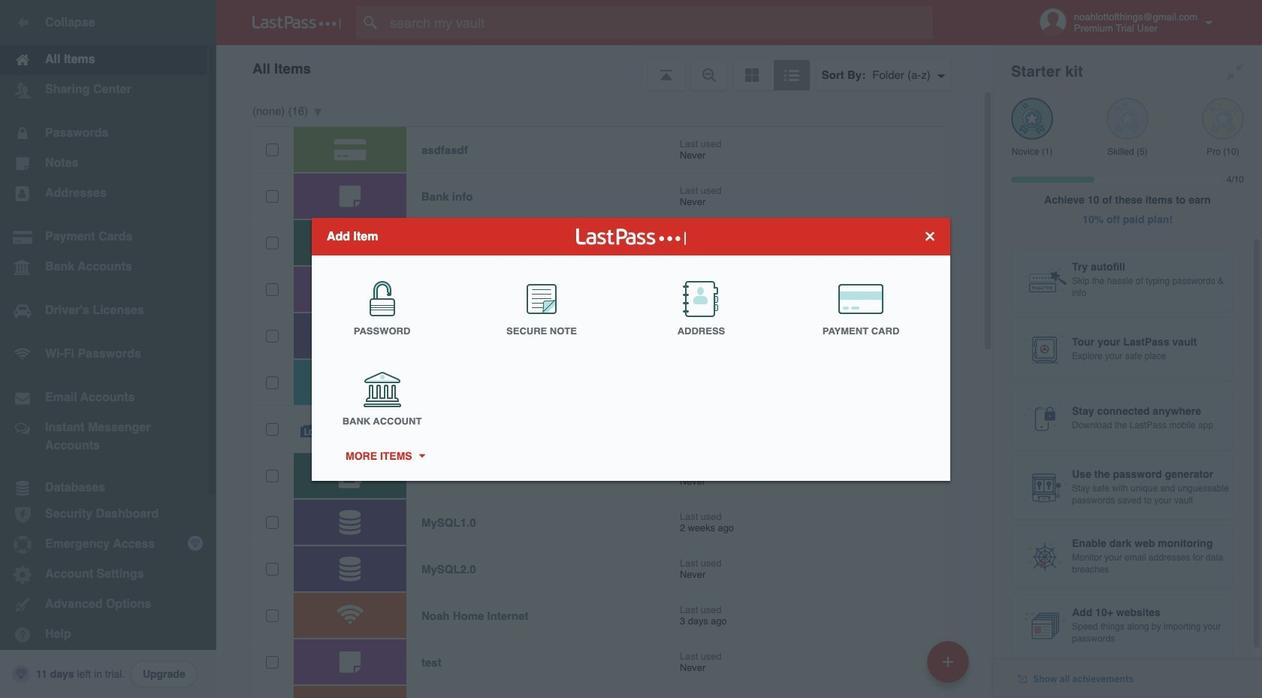 Task type: vqa. For each thing, say whether or not it's contained in the screenshot.
Search search field
yes



Task type: describe. For each thing, give the bounding box(es) containing it.
search my vault text field
[[356, 6, 957, 39]]

vault options navigation
[[216, 45, 994, 90]]

lastpass image
[[253, 16, 341, 29]]

new item navigation
[[922, 637, 979, 698]]



Task type: locate. For each thing, give the bounding box(es) containing it.
dialog
[[312, 218, 951, 481]]

Search search field
[[356, 6, 957, 39]]

caret right image
[[416, 454, 427, 458]]

new item image
[[943, 656, 954, 667]]

main navigation navigation
[[0, 0, 216, 698]]



